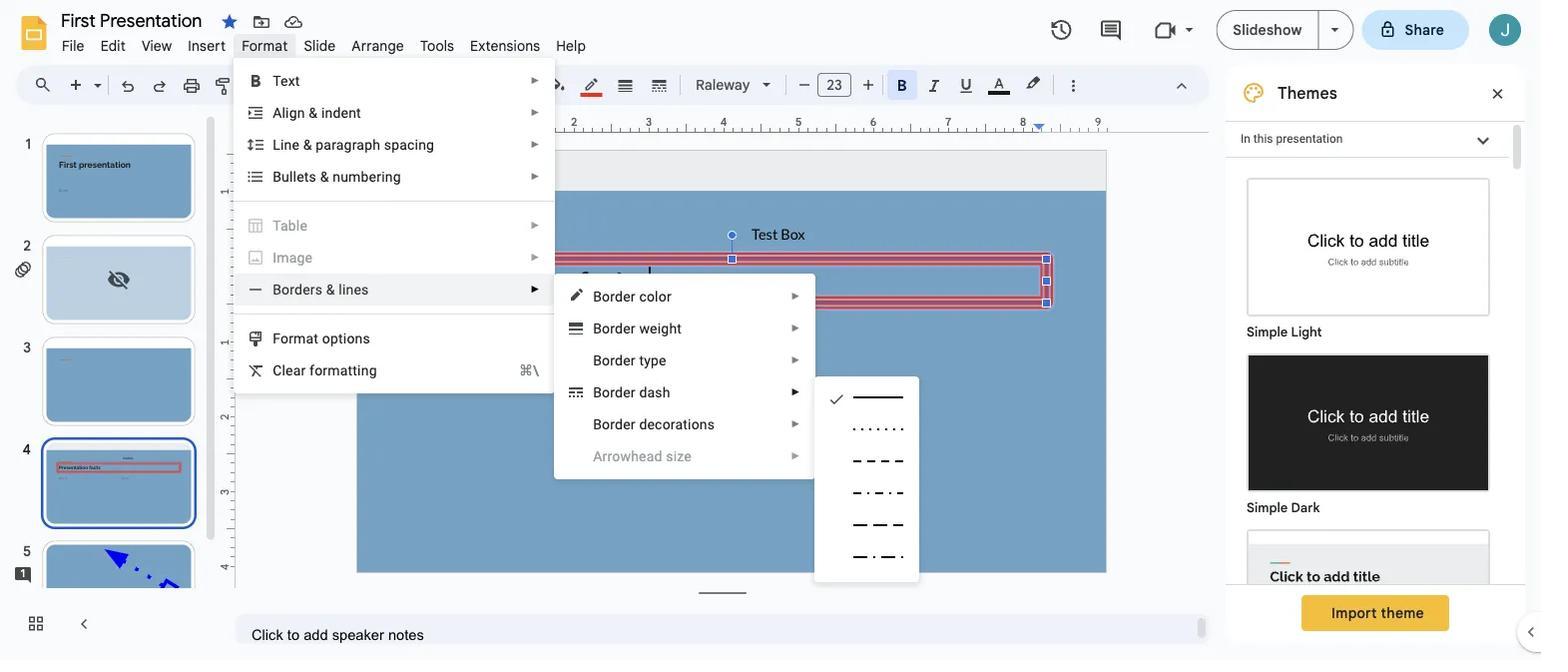 Task type: locate. For each thing, give the bounding box(es) containing it.
simple left the dark
[[1247, 500, 1288, 516]]

slide menu item
[[296, 34, 344, 57]]

Rename text field
[[54, 8, 214, 32]]

Star checkbox
[[216, 8, 244, 36]]

menu item for bor d er dash
[[555, 440, 815, 472]]

c lear formatting
[[273, 362, 377, 378]]

border decorations o element
[[593, 416, 721, 432]]

in
[[1241, 132, 1251, 146]]

► for table 2 element
[[530, 220, 540, 231]]

►
[[530, 75, 540, 86], [530, 107, 540, 118], [530, 139, 540, 150], [530, 171, 540, 182], [530, 220, 540, 231], [530, 252, 540, 263], [530, 284, 540, 295], [791, 291, 801, 302], [791, 323, 801, 334], [791, 354, 801, 366], [791, 386, 801, 398], [791, 418, 801, 430], [791, 450, 801, 462]]

arrow
[[593, 448, 631, 464]]

simple dark
[[1247, 500, 1321, 516]]

simple for simple light
[[1247, 324, 1288, 340]]

0 vertical spatial t
[[304, 168, 309, 185]]

table 2 element
[[273, 217, 314, 234]]

option group
[[1226, 158, 1510, 660]]

file menu item
[[54, 34, 93, 57]]

d
[[615, 384, 623, 400]]

1 horizontal spatial t
[[639, 352, 644, 368]]

border for border c olor
[[593, 288, 636, 305]]

border left w
[[593, 320, 636, 337]]

1 simple from the top
[[1247, 324, 1288, 340]]

1 horizontal spatial menu item
[[555, 440, 815, 472]]

1 vertical spatial t
[[639, 352, 644, 368]]

0 vertical spatial format
[[242, 37, 288, 54]]

0 vertical spatial border
[[593, 288, 636, 305]]

menu item down decorations
[[555, 440, 815, 472]]

format for format options
[[273, 330, 319, 346]]

menu bar banner
[[0, 0, 1542, 660]]

► for borders & lines q element
[[530, 284, 540, 295]]

table menu item
[[235, 210, 554, 242]]

line & paragraph spacing l element
[[273, 136, 441, 153]]

numbering
[[333, 168, 401, 185]]

border left the c
[[593, 288, 636, 305]]

bor d er dash
[[593, 384, 671, 400]]

option group containing simple light
[[1226, 158, 1510, 660]]

bor
[[593, 384, 615, 400]]

a
[[273, 104, 282, 121]]

0 horizontal spatial menu item
[[235, 242, 554, 274]]

menu item containing arrow
[[555, 440, 815, 472]]

themes section
[[1226, 65, 1526, 660]]

► inside table 'menu item'
[[530, 220, 540, 231]]

spacing
[[384, 136, 435, 153]]

lear
[[282, 362, 306, 378]]

raleway
[[696, 76, 750, 93]]

1 vertical spatial simple
[[1247, 500, 1288, 516]]

t
[[304, 168, 309, 185], [639, 352, 644, 368]]

arrange menu item
[[344, 34, 412, 57]]

1 vertical spatial format
[[273, 330, 319, 346]]

Streamline radio
[[1237, 519, 1501, 660]]

menu bar
[[54, 26, 594, 59]]

Menus field
[[25, 71, 69, 99]]

format
[[242, 37, 288, 54], [273, 330, 319, 346]]

help
[[556, 37, 586, 54]]

simple left the light
[[1247, 324, 1288, 340]]

main toolbar
[[59, 70, 1089, 102]]

clear formatting c element
[[273, 362, 383, 378]]

2 vertical spatial border
[[593, 352, 636, 368]]

1 vertical spatial border
[[593, 320, 636, 337]]

border
[[593, 288, 636, 305], [593, 320, 636, 337], [593, 352, 636, 368]]

bulle t s & numbering
[[273, 168, 401, 185]]

Simple Light radio
[[1237, 168, 1501, 660]]

ype
[[644, 352, 667, 368]]

2 simple from the top
[[1247, 500, 1288, 516]]

2 border from the top
[[593, 320, 636, 337]]

simple inside simple light option
[[1247, 324, 1288, 340]]

0 horizontal spatial t
[[304, 168, 309, 185]]

menu item containing i
[[235, 242, 554, 274]]

m
[[277, 249, 289, 266]]

light
[[1292, 324, 1323, 340]]

help menu item
[[548, 34, 594, 57]]

border dash option
[[649, 71, 672, 99]]

& right the s
[[320, 168, 329, 185]]

& left lines
[[326, 281, 335, 298]]

1 border from the top
[[593, 288, 636, 305]]

text s element
[[273, 72, 306, 89]]

simple inside simple dark option
[[1247, 500, 1288, 516]]

view menu item
[[134, 34, 180, 57]]

size
[[666, 448, 692, 464]]

simple light
[[1247, 324, 1323, 340]]

text
[[273, 72, 300, 89]]

► for image m element
[[530, 252, 540, 263]]

t for s
[[304, 168, 309, 185]]

3 border from the top
[[593, 352, 636, 368]]

menu item up lines
[[235, 242, 554, 274]]

themes
[[1278, 83, 1338, 103]]

borders
[[273, 281, 323, 298]]

b
[[593, 416, 602, 432]]

format options \ element
[[273, 330, 376, 346]]

tools menu item
[[412, 34, 462, 57]]

highlight color image
[[1023, 71, 1044, 95]]

border weight w element
[[593, 320, 688, 337]]

insert menu item
[[180, 34, 234, 57]]

border w eight
[[593, 320, 682, 337]]

simple
[[1247, 324, 1288, 340], [1247, 500, 1288, 516]]

format inside 'menu item'
[[242, 37, 288, 54]]

dash
[[639, 384, 671, 400]]

menu
[[527, 10, 816, 660], [234, 58, 555, 393], [815, 376, 920, 582]]

0 vertical spatial menu item
[[235, 242, 554, 274]]

indent
[[321, 104, 361, 121]]

&
[[309, 104, 318, 121], [303, 136, 312, 153], [320, 168, 329, 185], [326, 281, 335, 298]]

edit
[[100, 37, 126, 54]]

0 vertical spatial simple
[[1247, 324, 1288, 340]]

format up text
[[242, 37, 288, 54]]

border up d
[[593, 352, 636, 368]]

border color: red image
[[581, 71, 604, 97]]

border for border w eight
[[593, 320, 636, 337]]

navigation
[[0, 113, 220, 660]]

arrange
[[352, 37, 404, 54]]

extensions
[[470, 37, 540, 54]]

bulle
[[273, 168, 304, 185]]

er
[[623, 384, 636, 400]]

insert
[[188, 37, 226, 54]]

menu bar inside menu bar 'banner'
[[54, 26, 594, 59]]

menu bar containing file
[[54, 26, 594, 59]]

menu item
[[235, 242, 554, 274], [555, 440, 815, 472]]

format up lear
[[273, 330, 319, 346]]

b o rder decorations
[[593, 416, 715, 432]]

1 vertical spatial menu item
[[555, 440, 815, 472]]

⌘backslash element
[[495, 360, 539, 380]]

arrowhead size h element
[[593, 448, 698, 464]]



Task type: describe. For each thing, give the bounding box(es) containing it.
border dash d element
[[593, 384, 677, 400]]

bullets & numbering t element
[[273, 168, 407, 185]]

i
[[273, 249, 277, 266]]

themes application
[[0, 0, 1542, 660]]

formatting
[[310, 362, 377, 378]]

slideshow
[[1234, 21, 1303, 38]]

► for border color c element
[[791, 291, 801, 302]]

Simple Dark radio
[[1237, 343, 1501, 519]]

presentation
[[1277, 132, 1343, 146]]

in this presentation
[[1241, 132, 1343, 146]]

share
[[1405, 21, 1445, 38]]

& right ine
[[303, 136, 312, 153]]

i m age
[[273, 249, 313, 266]]

lign
[[282, 104, 305, 121]]

► for border weight w element
[[791, 323, 801, 334]]

olor
[[647, 288, 672, 305]]

► for bullets & numbering t element
[[530, 171, 540, 182]]

tools
[[420, 37, 454, 54]]

ine
[[280, 136, 300, 153]]

fill color: transparent image
[[547, 71, 570, 97]]

format for format
[[242, 37, 288, 54]]

arrow h ead size
[[593, 448, 692, 464]]

share button
[[1363, 10, 1470, 50]]

menu containing text
[[234, 58, 555, 393]]

format menu item
[[234, 34, 296, 57]]

import theme button
[[1302, 595, 1450, 631]]

slide
[[304, 37, 336, 54]]

border color c element
[[593, 288, 678, 305]]

format options
[[273, 330, 370, 346]]

file
[[62, 37, 85, 54]]

o
[[602, 416, 610, 432]]

menu containing border
[[527, 10, 816, 660]]

► for the text s element
[[530, 75, 540, 86]]

age
[[289, 249, 313, 266]]

border for border t ype
[[593, 352, 636, 368]]

import
[[1332, 604, 1378, 622]]

l
[[273, 136, 280, 153]]

c
[[273, 362, 282, 378]]

new slide with layout image
[[89, 72, 102, 79]]

w
[[639, 320, 650, 337]]

border c olor
[[593, 288, 672, 305]]

menu item for bulle t s & numbering
[[235, 242, 554, 274]]

image m element
[[273, 249, 319, 266]]

slideshow button
[[1217, 10, 1320, 50]]

in this presentation tab
[[1226, 121, 1510, 158]]

borders & lines
[[273, 281, 369, 298]]

border type t element
[[593, 352, 673, 368]]

align & indent a element
[[273, 104, 367, 121]]

edit menu item
[[93, 34, 134, 57]]

paragraph
[[316, 136, 381, 153]]

navigation inside themes 'application'
[[0, 113, 220, 660]]

text color image
[[989, 71, 1011, 95]]

s
[[309, 168, 317, 185]]

► for border dash d element
[[791, 386, 801, 398]]

theme
[[1382, 604, 1425, 622]]

decorations
[[639, 416, 715, 432]]

this
[[1254, 132, 1274, 146]]

presentation options image
[[1332, 28, 1340, 32]]

raleway option
[[696, 71, 751, 99]]

l ine & paragraph spacing
[[273, 136, 435, 153]]

c
[[639, 288, 647, 305]]

► for line & paragraph spacing l element
[[530, 139, 540, 150]]

streamline image
[[1249, 531, 1489, 660]]

Font size field
[[818, 73, 860, 102]]

border weight option
[[615, 71, 638, 99]]

extensions menu item
[[462, 34, 548, 57]]

t for ype
[[639, 352, 644, 368]]

ead
[[639, 448, 663, 464]]

a lign & indent
[[273, 104, 361, 121]]

lines
[[339, 281, 369, 298]]

eight
[[650, 320, 682, 337]]

h
[[631, 448, 639, 464]]

& right lign
[[309, 104, 318, 121]]

right margin image
[[1035, 117, 1107, 132]]

borders & lines q element
[[273, 281, 375, 298]]

options
[[322, 330, 370, 346]]

view
[[142, 37, 172, 54]]

border t ype
[[593, 352, 667, 368]]

rder
[[610, 416, 636, 432]]

► for align & indent a "element"
[[530, 107, 540, 118]]

dark
[[1292, 500, 1321, 516]]

Font size text field
[[819, 73, 851, 97]]

⌘\
[[519, 362, 539, 378]]

table
[[273, 217, 308, 234]]

left margin image
[[358, 117, 431, 132]]

simple for simple dark
[[1247, 500, 1288, 516]]

import theme
[[1332, 604, 1425, 622]]

option group inside themes section
[[1226, 158, 1510, 660]]



Task type: vqa. For each thing, say whether or not it's contained in the screenshot.
Bulle t s & numbering
yes



